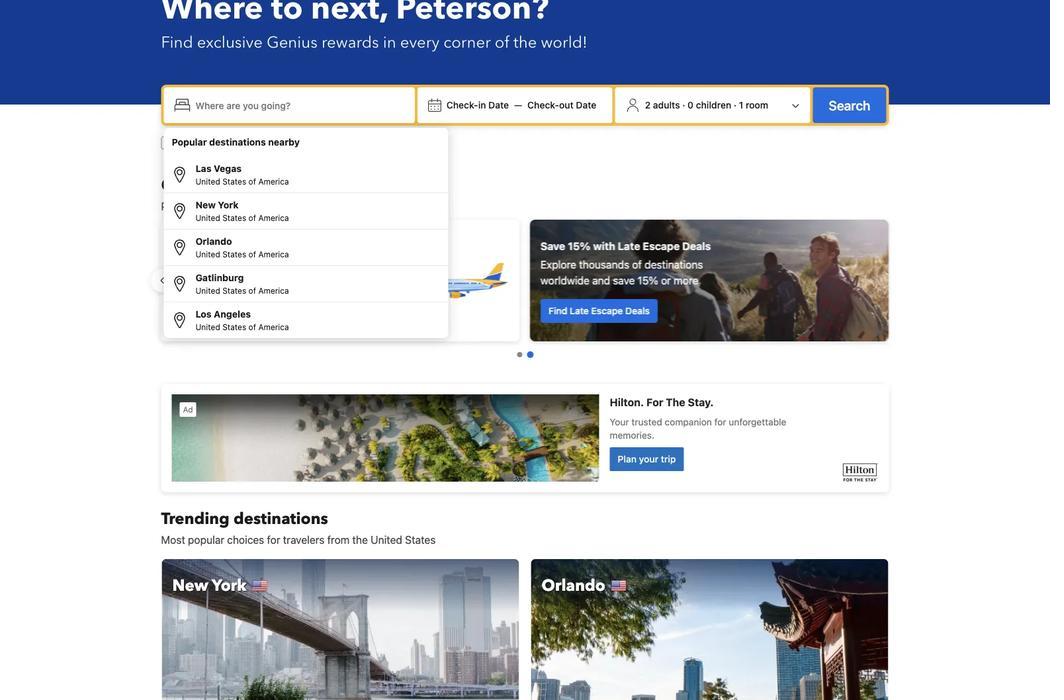 Task type: locate. For each thing, give the bounding box(es) containing it.
for inside trending destinations most popular choices for travelers from the united states
[[267, 534, 280, 546]]

i'm
[[299, 137, 312, 148]]

new inside main content
[[172, 575, 208, 597]]

1 horizontal spatial late
[[618, 240, 641, 252]]

of right corner
[[495, 31, 510, 53]]

book
[[307, 258, 331, 271]]

1 vertical spatial escape
[[592, 305, 623, 316]]

0 vertical spatial new
[[196, 200, 216, 210]]

check-out date button
[[522, 93, 602, 117]]

0 horizontal spatial escape
[[592, 305, 623, 316]]

united down "gatlinburg"
[[196, 286, 220, 295]]

explore
[[541, 258, 577, 271]]

2 vertical spatial flights
[[227, 305, 255, 316]]

save
[[613, 274, 635, 287]]

0 vertical spatial late
[[618, 240, 641, 252]]

get
[[172, 258, 189, 271]]

late inside the save 15% with late escape deals explore thousands of destinations worldwide and save 15% or more
[[618, 240, 641, 252]]

genius
[[267, 31, 318, 53]]

york down choices
[[212, 575, 247, 597]]

region containing fly away to your dream vacation
[[151, 214, 900, 347]]

1 vertical spatial find
[[549, 305, 568, 316]]

of down deals,
[[249, 213, 256, 222]]

for right choices
[[267, 534, 280, 546]]

find down worldwide
[[549, 305, 568, 316]]

0 vertical spatial find
[[161, 31, 193, 53]]

1 horizontal spatial orlando
[[542, 575, 606, 597]]

1 vertical spatial search
[[180, 305, 210, 316]]

main content containing offers
[[151, 174, 900, 700]]

late down worldwide
[[570, 305, 589, 316]]

find left exclusive
[[161, 31, 193, 53]]

america
[[258, 177, 289, 186], [258, 213, 289, 222], [258, 250, 289, 259], [258, 286, 289, 295], [258, 322, 289, 332]]

0 vertical spatial deals
[[683, 240, 711, 252]]

popular destinations nearby
[[172, 137, 300, 148]]

0 vertical spatial escape
[[643, 240, 680, 252]]

0 vertical spatial and
[[253, 200, 271, 213]]

vegas
[[214, 163, 242, 174]]

popular destinations nearby group
[[164, 157, 448, 338]]

2 vertical spatial destinations
[[234, 508, 328, 530]]

0 horizontal spatial search
[[180, 305, 210, 316]]

las
[[196, 163, 211, 174]]

orlando inside orlando united states of america
[[196, 236, 232, 247]]

date right out
[[576, 100, 597, 111]]

york for new york united states of america
[[218, 200, 239, 210]]

new for new york united states of america
[[196, 200, 216, 210]]

york inside new york united states of america
[[218, 200, 239, 210]]

for inside offers promotions, deals, and special offers for you
[[341, 200, 354, 213]]

the
[[514, 31, 537, 53], [352, 534, 368, 546]]

0
[[688, 100, 694, 111]]

2 check- from the left
[[528, 100, 559, 111]]

deals inside the save 15% with late escape deals explore thousands of destinations worldwide and save 15% or more
[[683, 240, 711, 252]]

search inside "link"
[[180, 305, 210, 316]]

2 america from the top
[[258, 213, 289, 222]]

1 horizontal spatial find
[[549, 305, 568, 316]]

1 horizontal spatial the
[[514, 31, 537, 53]]

1 horizontal spatial deals
[[683, 240, 711, 252]]

with up thousands on the top right of the page
[[594, 240, 616, 252]]

for right los
[[213, 305, 225, 316]]

0 vertical spatial with
[[594, 240, 616, 252]]

with right book on the left top
[[366, 258, 386, 271]]

flights down 'gatlinburg united states of america'
[[227, 305, 255, 316]]

and down thousands on the top right of the page
[[593, 274, 611, 287]]

1 vertical spatial the
[[352, 534, 368, 546]]

special
[[274, 200, 307, 213]]

with
[[594, 240, 616, 252], [366, 258, 386, 271]]

1 vertical spatial late
[[570, 305, 589, 316]]

find
[[161, 31, 193, 53], [549, 305, 568, 316]]

0 horizontal spatial and
[[253, 200, 271, 213]]

1 vertical spatial deals
[[626, 305, 650, 316]]

destinations for popular
[[209, 137, 266, 148]]

search
[[829, 97, 871, 113], [180, 305, 210, 316]]

states inside trending destinations most popular choices for travelers from the united states
[[405, 534, 436, 546]]

0 horizontal spatial 15%
[[568, 240, 591, 252]]

orlando
[[196, 236, 232, 247], [542, 575, 606, 597]]

united inside 'gatlinburg united states of america'
[[196, 286, 220, 295]]

orlando inside 'orlando' link
[[542, 575, 606, 597]]

15% left the or
[[638, 274, 659, 287]]

3 america from the top
[[258, 250, 289, 259]]

in
[[383, 31, 396, 53], [478, 100, 486, 111]]

las vegas united states of america
[[196, 163, 289, 186]]

search for search for flights
[[180, 305, 210, 316]]

of inside 'gatlinburg united states of america'
[[249, 286, 256, 295]]

0 vertical spatial destinations
[[209, 137, 266, 148]]

america down "compare"
[[258, 286, 289, 295]]

flights right book on the left top
[[334, 258, 363, 271]]

of up deals,
[[249, 177, 256, 186]]

1 horizontal spatial and
[[286, 258, 304, 271]]

of up save
[[633, 258, 642, 271]]

of
[[495, 31, 510, 53], [249, 177, 256, 186], [249, 213, 256, 222], [249, 250, 256, 259], [633, 258, 642, 271], [249, 286, 256, 295], [249, 322, 256, 332]]

check-in date button
[[441, 93, 514, 117]]

· left 1
[[734, 100, 737, 111]]

and left book on the left top
[[286, 258, 304, 271]]

united inside las vegas united states of america
[[196, 177, 220, 186]]

states
[[222, 177, 246, 186], [222, 213, 246, 222], [222, 250, 246, 259], [222, 286, 246, 295], [222, 322, 246, 332], [405, 534, 436, 546]]

1 horizontal spatial in
[[478, 100, 486, 111]]

and inside the save 15% with late escape deals explore thousands of destinations worldwide and save 15% or more
[[593, 274, 611, 287]]

2 horizontal spatial and
[[593, 274, 611, 287]]

15%
[[568, 240, 591, 252], [638, 274, 659, 287]]

america down 'gatlinburg united states of america'
[[258, 322, 289, 332]]

flights
[[362, 137, 388, 148], [334, 258, 363, 271], [227, 305, 255, 316]]

new york link
[[161, 559, 520, 700]]

in left '—'
[[478, 100, 486, 111]]

0 vertical spatial orlando
[[196, 236, 232, 247]]

for inside "link"
[[213, 305, 225, 316]]

united
[[196, 177, 220, 186], [196, 213, 220, 222], [196, 250, 220, 259], [196, 286, 220, 295], [196, 322, 220, 332], [371, 534, 402, 546]]

0 vertical spatial 15%
[[568, 240, 591, 252]]

0 horizontal spatial late
[[570, 305, 589, 316]]

1 horizontal spatial search
[[829, 97, 871, 113]]

destinations up 'travelers'
[[234, 508, 328, 530]]

united up "gatlinburg"
[[196, 250, 220, 259]]

america inside los angeles united states of america
[[258, 322, 289, 332]]

deals down save
[[626, 305, 650, 316]]

new
[[196, 200, 216, 210], [172, 575, 208, 597]]

and inside fly away to your dream vacation get inspired – compare and book flights with flexibility
[[286, 258, 304, 271]]

1 horizontal spatial ·
[[734, 100, 737, 111]]

·
[[683, 100, 685, 111], [734, 100, 737, 111]]

0 vertical spatial search
[[829, 97, 871, 113]]

0 horizontal spatial with
[[366, 258, 386, 271]]

america inside las vegas united states of america
[[258, 177, 289, 186]]

late
[[618, 240, 641, 252], [570, 305, 589, 316]]

your
[[231, 240, 254, 252]]

states inside orlando united states of america
[[222, 250, 246, 259]]

york
[[218, 200, 239, 210], [212, 575, 247, 597]]

the inside trending destinations most popular choices for travelers from the united states
[[352, 534, 368, 546]]

united down las in the left top of the page
[[196, 177, 220, 186]]

new down popular
[[172, 575, 208, 597]]

check-
[[447, 100, 478, 111], [528, 100, 559, 111]]

destinations inside the save 15% with late escape deals explore thousands of destinations worldwide and save 15% or more
[[645, 258, 704, 271]]

1 america from the top
[[258, 177, 289, 186]]

escape
[[643, 240, 680, 252], [592, 305, 623, 316]]

travelers
[[283, 534, 325, 546]]

1 vertical spatial new
[[172, 575, 208, 597]]

search for flights link
[[172, 299, 263, 323]]

—
[[514, 100, 522, 111]]

search inside button
[[829, 97, 871, 113]]

flights inside "link"
[[227, 305, 255, 316]]

united down los
[[196, 322, 220, 332]]

york down las vegas united states of america
[[218, 200, 239, 210]]

the right from in the left of the page
[[352, 534, 368, 546]]

list box containing popular destinations nearby
[[164, 128, 448, 338]]

date
[[489, 100, 509, 111], [576, 100, 597, 111]]

and right deals,
[[253, 200, 271, 213]]

for left you
[[341, 200, 354, 213]]

trending
[[161, 508, 230, 530]]

united down promotions,
[[196, 213, 220, 222]]

popular
[[188, 534, 224, 546]]

destinations
[[209, 137, 266, 148], [645, 258, 704, 271], [234, 508, 328, 530]]

0 horizontal spatial deals
[[626, 305, 650, 316]]

destinations up vegas
[[209, 137, 266, 148]]

exclusive
[[197, 31, 263, 53]]

looking
[[314, 137, 345, 148]]

progress bar
[[517, 351, 534, 358]]

out
[[559, 100, 574, 111]]

1 vertical spatial destinations
[[645, 258, 704, 271]]

· left 0
[[683, 100, 685, 111]]

america right your
[[258, 250, 289, 259]]

flexibility
[[172, 274, 214, 287]]

new inside new york united states of america
[[196, 200, 216, 210]]

1 vertical spatial orlando
[[542, 575, 606, 597]]

find late escape deals
[[549, 305, 650, 316]]

1 vertical spatial in
[[478, 100, 486, 111]]

united inside los angeles united states of america
[[196, 322, 220, 332]]

of down angeles
[[249, 322, 256, 332]]

0 horizontal spatial date
[[489, 100, 509, 111]]

of right –
[[249, 250, 256, 259]]

i'm
[[180, 137, 193, 148]]

escape down save
[[592, 305, 623, 316]]

in left every
[[383, 31, 396, 53]]

0 vertical spatial in
[[383, 31, 396, 53]]

deals
[[683, 240, 711, 252], [626, 305, 650, 316]]

0 horizontal spatial find
[[161, 31, 193, 53]]

1 horizontal spatial 15%
[[638, 274, 659, 287]]

nearby
[[268, 137, 300, 148]]

the left world!
[[514, 31, 537, 53]]

1 vertical spatial york
[[212, 575, 247, 597]]

save
[[541, 240, 566, 252]]

america down the special
[[258, 213, 289, 222]]

destinations inside trending destinations most popular choices for travelers from the united states
[[234, 508, 328, 530]]

popular
[[172, 137, 207, 148]]

states inside los angeles united states of america
[[222, 322, 246, 332]]

choices
[[227, 534, 264, 546]]

of down "compare"
[[249, 286, 256, 295]]

room
[[746, 100, 769, 111]]

0 horizontal spatial the
[[352, 534, 368, 546]]

for
[[234, 137, 246, 148], [348, 137, 359, 148], [341, 200, 354, 213], [213, 305, 225, 316], [267, 534, 280, 546]]

america inside 'gatlinburg united states of america'
[[258, 286, 289, 295]]

1 horizontal spatial with
[[594, 240, 616, 252]]

date left '—'
[[489, 100, 509, 111]]

1 horizontal spatial date
[[576, 100, 597, 111]]

united inside orlando united states of america
[[196, 250, 220, 259]]

0 vertical spatial york
[[218, 200, 239, 210]]

deals up more
[[683, 240, 711, 252]]

thousands
[[580, 258, 630, 271]]

corner
[[444, 31, 491, 53]]

work
[[249, 137, 269, 148]]

destinations up the or
[[645, 258, 704, 271]]

check- left '—'
[[447, 100, 478, 111]]

list box
[[164, 128, 448, 338]]

1 · from the left
[[683, 100, 685, 111]]

i'm looking for flights
[[299, 137, 388, 148]]

4 america from the top
[[258, 286, 289, 295]]

dream
[[257, 240, 290, 252]]

york inside main content
[[212, 575, 247, 597]]

main content
[[151, 174, 900, 700]]

find for find exclusive genius rewards in every corner of the world!
[[161, 31, 193, 53]]

1
[[739, 100, 744, 111]]

1 check- from the left
[[447, 100, 478, 111]]

1 vertical spatial with
[[366, 258, 386, 271]]

new down offers
[[196, 200, 216, 210]]

america for york
[[258, 213, 289, 222]]

and inside offers promotions, deals, and special offers for you
[[253, 200, 271, 213]]

0 horizontal spatial ·
[[683, 100, 685, 111]]

2 vertical spatial and
[[593, 274, 611, 287]]

united right from in the left of the page
[[371, 534, 402, 546]]

1 horizontal spatial check-
[[528, 100, 559, 111]]

Where are you going? field
[[190, 93, 410, 117]]

states inside las vegas united states of america
[[222, 177, 246, 186]]

region
[[151, 214, 900, 347]]

0 horizontal spatial orlando
[[196, 236, 232, 247]]

2 · from the left
[[734, 100, 737, 111]]

destinations inside list box
[[209, 137, 266, 148]]

1 horizontal spatial escape
[[643, 240, 680, 252]]

from
[[327, 534, 350, 546]]

fly away to your dream vacation image
[[417, 234, 509, 327]]

united inside trending destinations most popular choices for travelers from the united states
[[371, 534, 402, 546]]

1 vertical spatial and
[[286, 258, 304, 271]]

0 horizontal spatial check-
[[447, 100, 478, 111]]

with inside fly away to your dream vacation get inspired – compare and book flights with flexibility
[[366, 258, 386, 271]]

find inside find late escape deals link
[[549, 305, 568, 316]]

1 vertical spatial flights
[[334, 258, 363, 271]]

check- right '—'
[[528, 100, 559, 111]]

and
[[253, 200, 271, 213], [286, 258, 304, 271], [593, 274, 611, 287]]

america up the special
[[258, 177, 289, 186]]

escape up the or
[[643, 240, 680, 252]]

15% right the save at the right top of the page
[[568, 240, 591, 252]]

america inside new york united states of america
[[258, 213, 289, 222]]

5 america from the top
[[258, 322, 289, 332]]

late up thousands on the top right of the page
[[618, 240, 641, 252]]

flights right looking
[[362, 137, 388, 148]]

2
[[645, 100, 651, 111]]

orlando for orlando
[[542, 575, 606, 597]]

0 vertical spatial the
[[514, 31, 537, 53]]



Task type: vqa. For each thing, say whether or not it's contained in the screenshot.
America in the Los Angeles United States of America
yes



Task type: describe. For each thing, give the bounding box(es) containing it.
worldwide
[[541, 274, 590, 287]]

of inside los angeles united states of america
[[249, 322, 256, 332]]

for left work
[[234, 137, 246, 148]]

search button
[[813, 87, 887, 123]]

children
[[696, 100, 731, 111]]

orlando united states of america
[[196, 236, 289, 259]]

escape inside find late escape deals link
[[592, 305, 623, 316]]

offers
[[161, 174, 209, 196]]

angeles
[[214, 309, 251, 320]]

trending destinations most popular choices for travelers from the united states
[[161, 508, 436, 546]]

or
[[662, 274, 671, 287]]

los angeles united states of america
[[196, 309, 289, 332]]

flights inside fly away to your dream vacation get inspired – compare and book flights with flexibility
[[334, 258, 363, 271]]

progress bar inside main content
[[517, 351, 534, 358]]

2 date from the left
[[576, 100, 597, 111]]

search for flights
[[180, 305, 255, 316]]

states inside 'gatlinburg united states of america'
[[222, 286, 246, 295]]

0 horizontal spatial in
[[383, 31, 396, 53]]

orlando link
[[530, 559, 889, 700]]

of inside new york united states of america
[[249, 213, 256, 222]]

for right looking
[[348, 137, 359, 148]]

offers
[[310, 200, 338, 213]]

to
[[218, 240, 229, 252]]

check-in date — check-out date
[[447, 100, 597, 111]]

offers promotions, deals, and special offers for you
[[161, 174, 374, 213]]

new york united states of america
[[196, 200, 289, 222]]

rewards
[[322, 31, 379, 53]]

los
[[196, 309, 212, 320]]

of inside the save 15% with late escape deals explore thousands of destinations worldwide and save 15% or more
[[633, 258, 642, 271]]

fly away to your dream vacation get inspired – compare and book flights with flexibility
[[172, 240, 386, 287]]

gatlinburg united states of america
[[196, 272, 289, 295]]

new for new york
[[172, 575, 208, 597]]

2 adults · 0 children · 1 room
[[645, 100, 769, 111]]

promotions,
[[161, 200, 219, 213]]

–
[[233, 258, 239, 271]]

the for of
[[514, 31, 537, 53]]

vacation
[[292, 240, 336, 252]]

gatlinburg
[[196, 272, 244, 283]]

states inside new york united states of america
[[222, 213, 246, 222]]

world!
[[541, 31, 588, 53]]

escape inside the save 15% with late escape deals explore thousands of destinations worldwide and save 15% or more
[[643, 240, 680, 252]]

united inside new york united states of america
[[196, 213, 220, 222]]

with inside the save 15% with late escape deals explore thousands of destinations worldwide and save 15% or more
[[594, 240, 616, 252]]

new york
[[172, 575, 247, 597]]

1 date from the left
[[489, 100, 509, 111]]

of inside las vegas united states of america
[[249, 177, 256, 186]]

1 vertical spatial 15%
[[638, 274, 659, 287]]

find for find late escape deals
[[549, 305, 568, 316]]

orlando for orlando united states of america
[[196, 236, 232, 247]]

york for new york
[[212, 575, 247, 597]]

advertisement region
[[161, 384, 889, 492]]

search for search
[[829, 97, 871, 113]]

america for angeles
[[258, 322, 289, 332]]

late inside find late escape deals link
[[570, 305, 589, 316]]

the for from
[[352, 534, 368, 546]]

compare
[[241, 258, 284, 271]]

every
[[400, 31, 440, 53]]

america for vegas
[[258, 177, 289, 186]]

find late escape deals link
[[541, 299, 658, 323]]

adults
[[653, 100, 680, 111]]

find exclusive genius rewards in every corner of the world!
[[161, 31, 588, 53]]

more
[[674, 274, 699, 287]]

traveling
[[195, 137, 232, 148]]

group of friends hiking in the mountains on a sunny day image
[[530, 220, 889, 342]]

deals,
[[222, 200, 250, 213]]

most
[[161, 534, 185, 546]]

save 15% with late escape deals explore thousands of destinations worldwide and save 15% or more
[[541, 240, 711, 287]]

fly
[[172, 240, 187, 252]]

2 adults · 0 children · 1 room button
[[621, 93, 805, 118]]

away
[[189, 240, 216, 252]]

destinations for trending
[[234, 508, 328, 530]]

i'm traveling for work
[[180, 137, 269, 148]]

you
[[357, 200, 374, 213]]

america inside orlando united states of america
[[258, 250, 289, 259]]

inspired
[[192, 258, 230, 271]]

of inside orlando united states of america
[[249, 250, 256, 259]]

0 vertical spatial flights
[[362, 137, 388, 148]]



